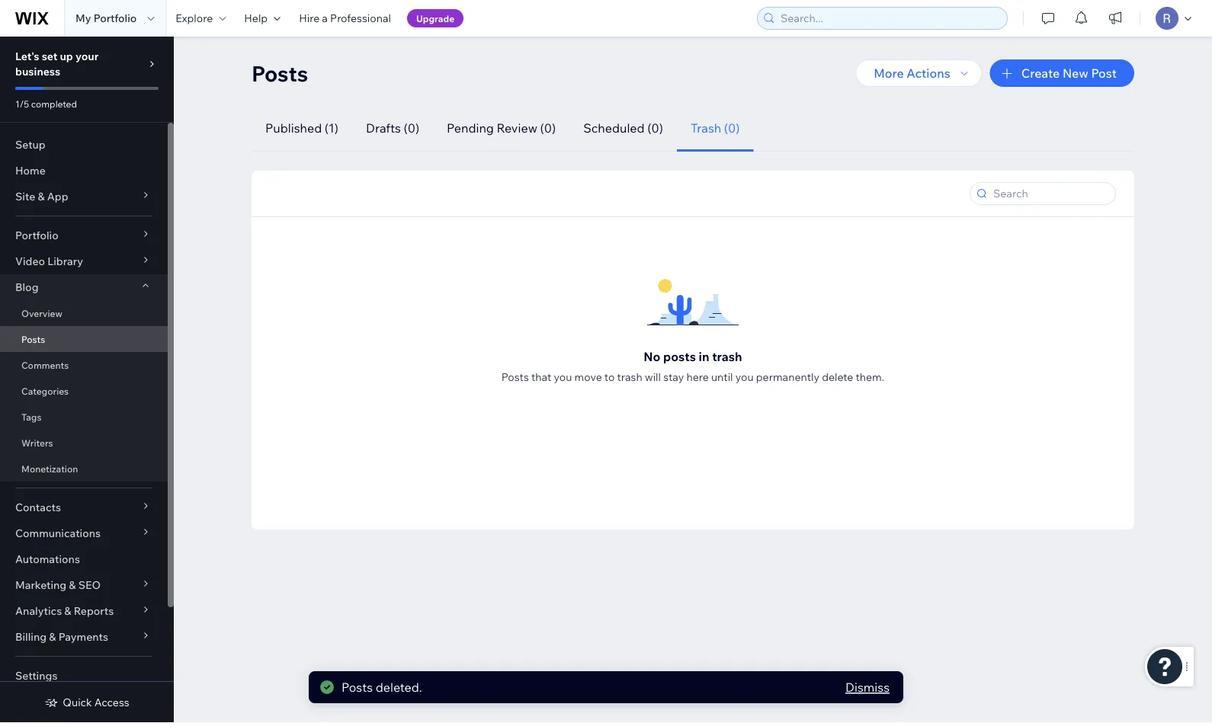 Task type: describe. For each thing, give the bounding box(es) containing it.
1/5
[[15, 98, 29, 109]]

hire a professional link
[[290, 0, 400, 37]]

tags
[[21, 412, 42, 423]]

a
[[322, 11, 328, 25]]

let's
[[15, 50, 39, 63]]

(0) for trash (0)
[[724, 121, 740, 136]]

upgrade
[[416, 13, 455, 24]]

marketing & seo
[[15, 579, 101, 592]]

up
[[60, 50, 73, 63]]

review
[[497, 121, 538, 136]]

scheduled (0)
[[584, 121, 664, 136]]

create new post
[[1022, 66, 1117, 81]]

comments
[[21, 360, 69, 371]]

quick access
[[63, 696, 129, 710]]

automations
[[15, 553, 80, 566]]

communications button
[[0, 521, 168, 547]]

video
[[15, 255, 45, 268]]

& for site
[[38, 190, 45, 203]]

move
[[575, 371, 602, 384]]

trash (0) button
[[677, 105, 754, 152]]

in
[[699, 349, 710, 365]]

tab list containing published (1)
[[252, 105, 1117, 152]]

scheduled (0) button
[[570, 105, 677, 152]]

& for marketing
[[69, 579, 76, 592]]

deleted.
[[376, 680, 422, 696]]

Search... field
[[776, 8, 1003, 29]]

scheduled
[[584, 121, 645, 136]]

my
[[76, 11, 91, 25]]

communications
[[15, 527, 101, 540]]

writers
[[21, 437, 53, 449]]

my portfolio
[[76, 11, 137, 25]]

permanently
[[756, 371, 820, 384]]

library
[[47, 255, 83, 268]]

drafts (0)
[[366, 121, 420, 136]]

help button
[[235, 0, 290, 37]]

pending review (0)
[[447, 121, 556, 136]]

portfolio inside portfolio dropdown button
[[15, 229, 58, 242]]

delete
[[822, 371, 854, 384]]

professional
[[330, 11, 391, 25]]

analytics & reports
[[15, 605, 114, 618]]

your
[[76, 50, 99, 63]]

stay
[[664, 371, 684, 384]]

(0) inside 'button'
[[540, 121, 556, 136]]

categories
[[21, 386, 69, 397]]

contacts button
[[0, 495, 168, 521]]

tags link
[[0, 404, 168, 430]]

analytics & reports button
[[0, 599, 168, 625]]

app
[[47, 190, 68, 203]]

seo
[[78, 579, 101, 592]]

(1)
[[325, 121, 339, 136]]

published (1)
[[265, 121, 339, 136]]

more
[[874, 66, 904, 81]]

pending
[[447, 121, 494, 136]]

settings link
[[0, 664, 168, 690]]

posts inside sidebar element
[[21, 334, 45, 345]]

overview link
[[0, 301, 168, 326]]

posts up published
[[252, 60, 308, 87]]

analytics
[[15, 605, 62, 618]]

until
[[712, 371, 733, 384]]

1/5 completed
[[15, 98, 77, 109]]

home
[[15, 164, 46, 177]]

hire a professional
[[299, 11, 391, 25]]

drafts
[[366, 121, 401, 136]]

new
[[1063, 66, 1089, 81]]

let's set up your business
[[15, 50, 99, 78]]

blog button
[[0, 275, 168, 301]]

posts inside no posts in trash posts that you move to trash will stay here until you permanently delete them.
[[502, 371, 529, 384]]

post
[[1092, 66, 1117, 81]]

site & app
[[15, 190, 68, 203]]

blog
[[15, 281, 39, 294]]

no posts in trash posts that you move to trash will stay here until you permanently delete them.
[[502, 349, 885, 384]]

them.
[[856, 371, 885, 384]]

published (1) button
[[252, 105, 352, 152]]



Task type: vqa. For each thing, say whether or not it's contained in the screenshot.
drafts (0)
yes



Task type: locate. For each thing, give the bounding box(es) containing it.
alert
[[309, 672, 904, 704]]

2 (0) from the left
[[540, 121, 556, 136]]

& left reports
[[64, 605, 71, 618]]

site & app button
[[0, 184, 168, 210]]

video library button
[[0, 249, 168, 275]]

sidebar element
[[0, 37, 174, 724]]

marketing & seo button
[[0, 573, 168, 599]]

(0) inside button
[[404, 121, 420, 136]]

0 vertical spatial portfolio
[[94, 11, 137, 25]]

0 horizontal spatial trash
[[617, 371, 643, 384]]

1 (0) from the left
[[404, 121, 420, 136]]

1 horizontal spatial trash
[[713, 349, 743, 365]]

contacts
[[15, 501, 61, 514]]

posts left that
[[502, 371, 529, 384]]

(0) right trash
[[724, 121, 740, 136]]

you
[[554, 371, 572, 384], [736, 371, 754, 384]]

create
[[1022, 66, 1060, 81]]

marketing
[[15, 579, 66, 592]]

3 (0) from the left
[[648, 121, 664, 136]]

portfolio up "video"
[[15, 229, 58, 242]]

alert containing posts deleted.
[[309, 672, 904, 704]]

Search field
[[989, 183, 1111, 204]]

posts
[[252, 60, 308, 87], [21, 334, 45, 345], [502, 371, 529, 384], [342, 680, 373, 696]]

4 (0) from the left
[[724, 121, 740, 136]]

& inside 'marketing & seo' dropdown button
[[69, 579, 76, 592]]

posts down the overview
[[21, 334, 45, 345]]

quick access button
[[44, 696, 129, 710]]

posts deleted.
[[342, 680, 422, 696]]

more actions
[[874, 66, 951, 81]]

payments
[[58, 631, 108, 644]]

0 vertical spatial trash
[[713, 349, 743, 365]]

& left seo
[[69, 579, 76, 592]]

& for billing
[[49, 631, 56, 644]]

dismiss button
[[846, 679, 890, 697]]

& for analytics
[[64, 605, 71, 618]]

completed
[[31, 98, 77, 109]]

writers link
[[0, 430, 168, 456]]

hire
[[299, 11, 320, 25]]

drafts (0) button
[[352, 105, 433, 152]]

(0) right review
[[540, 121, 556, 136]]

posts
[[664, 349, 696, 365]]

billing
[[15, 631, 47, 644]]

you right that
[[554, 371, 572, 384]]

(0) right drafts
[[404, 121, 420, 136]]

dismiss
[[846, 680, 890, 696]]

portfolio right my
[[94, 11, 137, 25]]

actions
[[907, 66, 951, 81]]

1 vertical spatial trash
[[617, 371, 643, 384]]

1 you from the left
[[554, 371, 572, 384]]

posts left deleted.
[[342, 680, 373, 696]]

trash right to
[[617, 371, 643, 384]]

reports
[[74, 605, 114, 618]]

posts link
[[0, 326, 168, 352]]

& right site
[[38, 190, 45, 203]]

billing & payments button
[[0, 625, 168, 651]]

overview
[[21, 308, 62, 319]]

that
[[532, 371, 552, 384]]

categories link
[[0, 378, 168, 404]]

create new post button
[[991, 59, 1135, 87]]

home link
[[0, 158, 168, 184]]

help
[[244, 11, 268, 25]]

& right billing
[[49, 631, 56, 644]]

(0)
[[404, 121, 420, 136], [540, 121, 556, 136], [648, 121, 664, 136], [724, 121, 740, 136]]

set
[[42, 50, 57, 63]]

trash (0)
[[691, 121, 740, 136]]

site
[[15, 190, 35, 203]]

0 horizontal spatial portfolio
[[15, 229, 58, 242]]

comments link
[[0, 352, 168, 378]]

&
[[38, 190, 45, 203], [69, 579, 76, 592], [64, 605, 71, 618], [49, 631, 56, 644]]

explore
[[176, 11, 213, 25]]

upgrade button
[[407, 9, 464, 27]]

setup
[[15, 138, 46, 151]]

setup link
[[0, 132, 168, 158]]

published
[[265, 121, 322, 136]]

quick
[[63, 696, 92, 710]]

monetization link
[[0, 456, 168, 482]]

& inside site & app dropdown button
[[38, 190, 45, 203]]

(0) for drafts (0)
[[404, 121, 420, 136]]

(0) for scheduled (0)
[[648, 121, 664, 136]]

video library
[[15, 255, 83, 268]]

more actions button
[[856, 59, 983, 87]]

automations link
[[0, 547, 168, 573]]

0 horizontal spatial you
[[554, 371, 572, 384]]

portfolio button
[[0, 223, 168, 249]]

2 you from the left
[[736, 371, 754, 384]]

monetization
[[21, 463, 78, 475]]

no
[[644, 349, 661, 365]]

settings
[[15, 670, 58, 683]]

business
[[15, 65, 60, 78]]

& inside analytics & reports popup button
[[64, 605, 71, 618]]

& inside billing & payments popup button
[[49, 631, 56, 644]]

(0) right scheduled
[[648, 121, 664, 136]]

tab list
[[252, 105, 1117, 152]]

here
[[687, 371, 709, 384]]

will
[[645, 371, 661, 384]]

1 horizontal spatial you
[[736, 371, 754, 384]]

1 horizontal spatial portfolio
[[94, 11, 137, 25]]

you right until
[[736, 371, 754, 384]]

trash up until
[[713, 349, 743, 365]]

1 vertical spatial portfolio
[[15, 229, 58, 242]]



